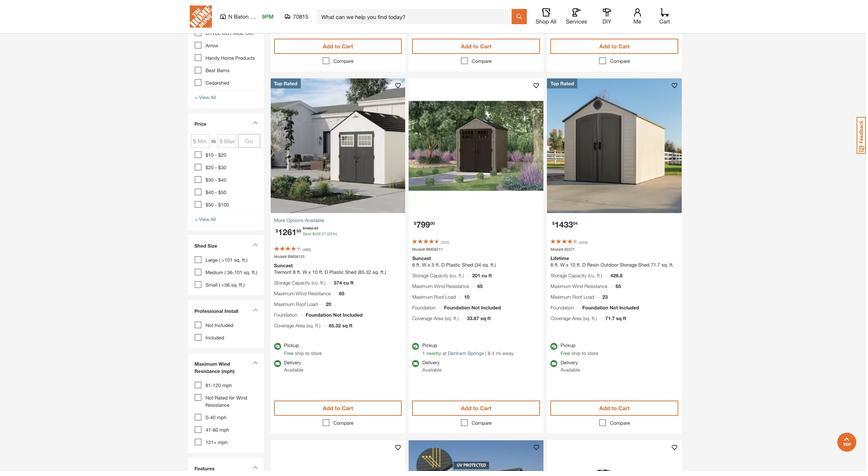 Task type: locate. For each thing, give the bounding box(es) containing it.
+ view all down $50 - $100 link
[[195, 216, 216, 222]]

1 horizontal spatial foundation not included
[[444, 305, 501, 311]]

1 horizontal spatial available shipping image
[[413, 361, 420, 368]]

1 horizontal spatial top rated
[[551, 81, 574, 86]]

- for $10
[[215, 152, 217, 158]]

cu for 574
[[344, 280, 349, 286]]

cu right 201
[[482, 273, 488, 279]]

1 - from the top
[[215, 152, 217, 158]]

2 ship from the left
[[572, 351, 581, 357]]

available shipping image
[[274, 361, 281, 368], [413, 361, 420, 368]]

$20 down "$10"
[[206, 165, 214, 170]]

426.8
[[611, 273, 623, 279]]

8 right 'tremont'
[[293, 270, 296, 276]]

0 vertical spatial view
[[199, 94, 209, 100]]

pickup for available for pickup icon for 1 nearby
[[423, 343, 438, 349]]

- left '$100'
[[215, 202, 217, 208]]

2 vertical spatial all
[[211, 216, 216, 222]]

$ for 1261
[[276, 229, 278, 234]]

0 horizontal spatial storage capacity (cu. ft.)
[[274, 280, 326, 286]]

1 vertical spatial suncast
[[274, 263, 293, 269]]

33.87
[[467, 316, 480, 322]]

$30 - $40
[[206, 177, 226, 183]]

1 vertical spatial $30
[[206, 177, 214, 183]]

1 horizontal spatial w
[[422, 262, 427, 268]]

$40 down $20 - $30 link
[[218, 177, 226, 183]]

ft.) inside "suncast tremont 8 ft. w x 10 ft. d plastic shed (85.32 sq. ft.)"
[[381, 270, 386, 276]]

65 down "426.8"
[[616, 284, 621, 290]]

2 horizontal spatial coverage
[[551, 316, 571, 322]]

x for 799
[[428, 262, 431, 268]]

$30 up $30 - $40 link
[[218, 165, 226, 170]]

suncast up 6
[[413, 256, 431, 262]]

2 delivery from the left
[[423, 360, 440, 366]]

2 horizontal spatial delivery available
[[561, 360, 580, 373]]

top for the 8 ft. w x 10 ft. d resin outdoor storage shed 71.7 sq. ft. image
[[551, 81, 559, 86]]

maximum roof load left 23
[[551, 295, 595, 300]]

load for 799
[[446, 295, 456, 300]]

2 horizontal spatial (cu.
[[588, 273, 596, 279]]

sq. inside lifetime 8 ft. w x 10 ft. d resin outdoor storage shed 71.7 sq. ft.
[[662, 262, 669, 268]]

0 horizontal spatial available shipping image
[[274, 361, 281, 368]]

0 horizontal spatial w
[[303, 270, 307, 276]]

resistance
[[447, 284, 469, 290], [585, 284, 608, 290], [308, 291, 331, 297], [195, 369, 220, 375], [206, 403, 230, 408]]

shed inside the suncast 6 ft. w x 5 ft. d plastic shed (34 sq. ft.)
[[462, 262, 474, 268]]

mph for 41-80 mph
[[220, 427, 229, 433]]

mph right '40'
[[217, 415, 227, 421]]

caret icon image inside shed size link
[[253, 243, 258, 247]]

0 vertical spatial 71.7
[[651, 262, 661, 268]]

$ right save
[[313, 232, 315, 236]]

w inside lifetime 8 ft. w x 10 ft. d resin outdoor storage shed 71.7 sq. ft.
[[561, 262, 565, 268]]

caret icon image inside professional install link
[[253, 309, 258, 312]]

0 horizontal spatial 65
[[339, 291, 345, 297]]

2 horizontal spatial maximum wind resistance
[[551, 284, 608, 290]]

all for $20
[[211, 216, 216, 222]]

caret icon image
[[253, 121, 258, 124], [253, 243, 258, 247], [253, 309, 258, 312], [253, 362, 258, 365], [253, 467, 258, 470]]

plastic up 574
[[330, 270, 344, 276]]

ft for 71.7 sq ft
[[623, 316, 627, 322]]

small
[[206, 282, 218, 288]]

0 horizontal spatial capacity
[[292, 280, 310, 286]]

available for pickup image
[[413, 344, 420, 351], [551, 344, 558, 351]]

rated for the tremont 8 ft. w x 10 ft. d plastic shed (85.32 sq. ft.) "image"
[[284, 81, 298, 86]]

bms8125
[[288, 255, 305, 259]]

mph
[[222, 383, 232, 389], [217, 415, 227, 421], [220, 427, 229, 433], [218, 440, 228, 446]]

services
[[566, 18, 587, 25]]

included up 33.87 sq ft
[[481, 305, 501, 311]]

1 vertical spatial $20
[[206, 165, 214, 170]]

sq for 799
[[481, 316, 486, 322]]

2 available shipping image from the left
[[413, 361, 420, 368]]

71.7 sq ft
[[606, 316, 627, 322]]

0 horizontal spatial coverage
[[274, 323, 294, 329]]

2 view from the top
[[199, 216, 209, 222]]

$ left 00 in the top of the page
[[414, 221, 417, 226]]

%)
[[333, 232, 337, 236]]

5 - from the top
[[215, 202, 217, 208]]

(cu. down resin
[[588, 273, 596, 279]]

capacity for 1433
[[569, 273, 587, 279]]

professional install
[[195, 308, 239, 314]]

1 ship from the left
[[295, 351, 304, 357]]

+ view all link down cedarshed
[[191, 90, 260, 105]]

1 horizontal spatial rated
[[284, 81, 298, 86]]

1 horizontal spatial delivery available
[[423, 360, 442, 373]]

1 store from the left
[[311, 351, 322, 357]]

0 horizontal spatial rated
[[215, 395, 228, 401]]

resistance inside the 'maximum wind resistance (mph)'
[[195, 369, 220, 375]]

( inside $ 1261 50 $ 1682 . 01 save $ 420 . 51 ( 25 %)
[[327, 232, 328, 236]]

1 horizontal spatial 71.7
[[651, 262, 661, 268]]

2 horizontal spatial model#
[[551, 247, 564, 252]]

1 vertical spatial 101
[[234, 270, 243, 276]]

101 up the bms6511
[[442, 240, 449, 245]]

model# bms6511
[[413, 247, 443, 252]]

x left 5
[[428, 262, 431, 268]]

price-range-upperBound telephone field
[[218, 134, 236, 148]]

2 - from the top
[[215, 165, 217, 170]]

81-120 mph
[[206, 383, 232, 389]]

2 top rated from the left
[[551, 81, 574, 86]]

2 caret icon image from the top
[[253, 243, 258, 247]]

6
[[413, 262, 415, 268]]

1 caret icon image from the top
[[253, 121, 258, 124]]

01
[[315, 226, 319, 231]]

1 top rated from the left
[[274, 81, 298, 86]]

w inside "suncast tremont 8 ft. w x 10 ft. d plastic shed (85.32 sq. ft.)"
[[303, 270, 307, 276]]

rated inside not rated for wind resistance
[[215, 395, 228, 401]]

price-range-lowerBound telephone field
[[191, 134, 210, 148]]

go
[[245, 137, 253, 145]]

( 233 )
[[580, 240, 588, 245]]

(cu.
[[450, 273, 458, 279], [588, 273, 596, 279], [312, 280, 319, 286]]

<36
[[222, 282, 230, 288]]

d inside the suncast 6 ft. w x 5 ft. d plastic shed (34 sq. ft.)
[[442, 262, 445, 268]]

ft
[[489, 273, 492, 279], [351, 280, 354, 286], [488, 316, 491, 322], [623, 316, 627, 322], [349, 323, 353, 329]]

lifetime 8 ft. w x 10 ft. d resin outdoor storage shed 71.7 sq. ft.
[[551, 256, 674, 268]]

101 down large ( >101 sq. ft.) link
[[234, 270, 243, 276]]

add to cart button
[[274, 39, 402, 54], [413, 39, 541, 54], [551, 39, 679, 54], [274, 402, 402, 417], [413, 402, 541, 417], [551, 402, 679, 417]]

available for pickup image
[[274, 344, 281, 351]]

pickup for available for pickup icon associated with free
[[561, 343, 576, 349]]

x inside the suncast 6 ft. w x 5 ft. d plastic shed (34 sq. ft.)
[[428, 262, 431, 268]]

ship for available for pickup image
[[295, 351, 304, 357]]

view down $50 - $100 link
[[199, 216, 209, 222]]

2 + view all from the top
[[195, 216, 216, 222]]

2 horizontal spatial 10
[[570, 262, 576, 268]]

caret icon image inside price link
[[253, 121, 258, 124]]

not included
[[206, 323, 234, 329]]

2 free from the left
[[561, 351, 571, 357]]

0 horizontal spatial $50
[[206, 202, 214, 208]]

wind for 20
[[296, 291, 307, 297]]

$ inside $ 1433 04
[[553, 221, 555, 226]]

store for available for pickup image
[[311, 351, 322, 357]]

$50 up '$100'
[[218, 189, 226, 195]]

medium ( 36-101 sq. ft.) link
[[206, 270, 257, 276]]

top
[[274, 81, 283, 86], [551, 81, 559, 86]]

storage down 6
[[413, 273, 429, 279]]

w down bms8125
[[303, 270, 307, 276]]

71.7 inside lifetime 8 ft. w x 10 ft. d resin outdoor storage shed 71.7 sq. ft.
[[651, 262, 661, 268]]

1 available for pickup image from the left
[[413, 344, 420, 351]]

plastic right 5
[[446, 262, 461, 268]]

rouge
[[250, 13, 267, 20]]

1 horizontal spatial (sq.
[[445, 316, 453, 322]]

maximum roof load down 5
[[413, 295, 456, 300]]

1 horizontal spatial 8
[[551, 262, 554, 268]]

2 delivery available from the left
[[423, 360, 442, 373]]

1 vertical spatial view
[[199, 216, 209, 222]]

store
[[311, 351, 322, 357], [588, 351, 599, 357]]

foundation
[[413, 305, 436, 311], [444, 305, 470, 311], [551, 305, 574, 311], [583, 305, 609, 311], [274, 313, 298, 318], [306, 313, 332, 318]]

sq
[[481, 316, 486, 322], [617, 316, 622, 322], [342, 323, 348, 329]]

(sq. for 799
[[445, 316, 453, 322]]

2 store from the left
[[588, 351, 599, 357]]

+ view all link down '$100'
[[191, 212, 260, 227]]

10 inside "suncast tremont 8 ft. w x 10 ft. d plastic shed (85.32 sq. ft.)"
[[313, 270, 318, 276]]

2 horizontal spatial (sq.
[[583, 316, 591, 322]]

shed left the size
[[195, 243, 206, 249]]

0 horizontal spatial top rated
[[274, 81, 298, 86]]

1 horizontal spatial ship
[[572, 351, 581, 357]]

suncast inside the suncast 6 ft. w x 5 ft. d plastic shed (34 sq. ft.)
[[413, 256, 431, 262]]

- down $30 - $40 link
[[215, 189, 217, 195]]

- for $40
[[215, 189, 217, 195]]

3 delivery from the left
[[561, 360, 578, 366]]

compare
[[334, 58, 354, 64], [472, 58, 492, 64], [611, 58, 631, 64], [334, 421, 354, 427], [472, 421, 492, 427], [611, 421, 631, 427]]

all right shop
[[551, 18, 557, 25]]

(sq. left "33.87"
[[445, 316, 453, 322]]

suncast
[[413, 256, 431, 262], [274, 263, 293, 269]]

storage capacity (cu. ft.) down resin
[[551, 273, 603, 279]]

area
[[434, 316, 444, 322], [572, 316, 582, 322], [296, 323, 305, 329]]

1 horizontal spatial maximum wind resistance
[[413, 284, 469, 290]]

pickup free ship to store
[[284, 343, 322, 357], [561, 343, 599, 357]]

1 horizontal spatial available for pickup image
[[551, 344, 558, 351]]

mi
[[496, 351, 501, 357]]

pickup inside pickup 1 nearby at denham springs | 8.4 mi away
[[423, 343, 438, 349]]

1 horizontal spatial model#
[[413, 247, 425, 252]]

3 caret icon image from the top
[[253, 309, 258, 312]]

roof down 5
[[434, 295, 444, 300]]

(sq. left 71.7 sq ft on the bottom of page
[[583, 316, 591, 322]]

$ down more on the left of the page
[[276, 229, 278, 234]]

1 free from the left
[[284, 351, 294, 357]]

1 pickup from the left
[[284, 343, 299, 349]]

1 horizontal spatial delivery
[[423, 360, 440, 366]]

3 delivery available from the left
[[561, 360, 580, 373]]

1 horizontal spatial )
[[449, 240, 449, 245]]

1 horizontal spatial pickup
[[423, 343, 438, 349]]

10 ft. w x 10 ft. d size upgrade metal storage shed for outdoor, lockable door in brown (100 sq. ft.) image
[[548, 441, 682, 472]]

caret icon image for shed size
[[253, 243, 258, 247]]

65 down the 201 cu ft
[[478, 284, 483, 290]]

2 + view all link from the top
[[191, 212, 260, 227]]

included up '85.32 sq ft'
[[343, 313, 363, 318]]

area for 1433
[[572, 316, 582, 322]]

1 + view all from the top
[[195, 94, 216, 100]]

resistance for 20
[[308, 291, 331, 297]]

574 cu ft
[[334, 280, 354, 286]]

2 vertical spatial 10
[[464, 295, 470, 300]]

2 top from the left
[[551, 81, 559, 86]]

1 horizontal spatial coverage area (sq. ft.)
[[413, 316, 459, 322]]

0 horizontal spatial pickup
[[284, 343, 299, 349]]

resistance for 10
[[447, 284, 469, 290]]

all down 'cedarshed' link
[[211, 94, 216, 100]]

model# for 1433
[[551, 247, 564, 252]]

wind for 23
[[573, 284, 584, 290]]

d for 799
[[442, 262, 445, 268]]

- right "$10"
[[215, 152, 217, 158]]

roof left 20
[[296, 302, 306, 308]]

1 horizontal spatial area
[[434, 316, 444, 322]]

maximum wind resistance up 20
[[274, 291, 331, 297]]

ft.) right (85.32
[[381, 270, 386, 276]]

plastic
[[446, 262, 461, 268], [330, 270, 344, 276]]

(sq. left 85.32
[[307, 323, 314, 329]]

2 horizontal spatial d
[[583, 262, 586, 268]]

small ( <36 sq. ft.)
[[206, 282, 245, 288]]

0 horizontal spatial pickup free ship to store
[[284, 343, 322, 357]]

resistance up 0-40 mph link
[[206, 403, 230, 408]]

- for $30
[[215, 177, 217, 183]]

1 vertical spatial cu
[[344, 280, 349, 286]]

$ left 04
[[553, 221, 555, 226]]

2 pickup free ship to store from the left
[[561, 343, 599, 357]]

options
[[287, 218, 304, 224]]

free for available for pickup image
[[284, 351, 294, 357]]

maximum wind resistance for 1433
[[551, 284, 608, 290]]

available shipping image
[[551, 361, 558, 368]]

2 available for pickup image from the left
[[551, 344, 558, 351]]

60371
[[565, 247, 575, 252]]

2 horizontal spatial rated
[[561, 81, 574, 86]]

ft.) right >101
[[242, 257, 248, 263]]

+ view all
[[195, 94, 216, 100], [195, 216, 216, 222]]

8 down lifetime
[[551, 262, 554, 268]]

2 horizontal spatial roof
[[573, 295, 583, 300]]

65
[[478, 284, 483, 290], [616, 284, 621, 290], [339, 291, 345, 297]]

0 horizontal spatial $40
[[206, 189, 214, 195]]

w
[[422, 262, 427, 268], [561, 262, 565, 268], [303, 270, 307, 276]]

d inside "suncast tremont 8 ft. w x 10 ft. d plastic shed (85.32 sq. ft.)"
[[325, 270, 328, 276]]

65 down 574 cu ft
[[339, 291, 345, 297]]

10 inside lifetime 8 ft. w x 10 ft. d resin outdoor storage shed 71.7 sq. ft.
[[570, 262, 576, 268]]

foundation not included up 71.7 sq ft on the bottom of page
[[583, 305, 640, 311]]

storage for 201 cu ft
[[413, 273, 429, 279]]

0 horizontal spatial 71.7
[[606, 316, 615, 322]]

coverage area (sq. ft.)
[[413, 316, 459, 322], [551, 316, 597, 322], [274, 323, 321, 329]]

2 horizontal spatial capacity
[[569, 273, 587, 279]]

0 horizontal spatial coverage area (sq. ft.)
[[274, 323, 321, 329]]

mph right '120'
[[222, 383, 232, 389]]

not down 81-
[[206, 395, 213, 401]]

0 vertical spatial all
[[551, 18, 557, 25]]

$
[[414, 221, 417, 226], [553, 221, 555, 226], [303, 226, 305, 231], [276, 229, 278, 234], [313, 232, 315, 236]]

model#
[[413, 247, 425, 252], [551, 247, 564, 252], [274, 255, 287, 259]]

delivery for available shipping image
[[561, 360, 578, 366]]

store for available for pickup icon associated with free
[[588, 351, 599, 357]]

roof for 1433
[[573, 295, 583, 300]]

1 horizontal spatial maximum roof load
[[413, 295, 456, 300]]

5 caret icon image from the top
[[253, 467, 258, 470]]

suncast tremont 8 ft. w x 10 ft. d plastic shed (85.32 sq. ft.)
[[274, 263, 386, 276]]

1 available shipping image from the left
[[274, 361, 281, 368]]

ft.) inside the suncast 6 ft. w x 5 ft. d plastic shed (34 sq. ft.)
[[491, 262, 496, 268]]

top rated
[[274, 81, 298, 86], [551, 81, 574, 86]]

65 for 799
[[478, 284, 483, 290]]

shed size link
[[191, 239, 260, 255]]

0 horizontal spatial sq
[[342, 323, 348, 329]]

1 view from the top
[[199, 94, 209, 100]]

$ for 799
[[414, 221, 417, 226]]

$40 - $50
[[206, 189, 226, 195]]

ship
[[295, 351, 304, 357], [572, 351, 581, 357]]

3 - from the top
[[215, 177, 217, 183]]

suncast up 'tremont'
[[274, 263, 293, 269]]

not up 85.32
[[333, 313, 342, 318]]

wind inside the 'maximum wind resistance (mph)'
[[219, 361, 230, 367]]

0 horizontal spatial delivery
[[284, 360, 301, 366]]

maximum roof load for 1433
[[551, 295, 595, 300]]

1 horizontal spatial pickup free ship to store
[[561, 343, 599, 357]]

1 horizontal spatial suncast
[[413, 256, 431, 262]]

0 horizontal spatial $30
[[206, 177, 214, 183]]

) up the suncast 6 ft. w x 5 ft. d plastic shed (34 sq. ft.)
[[449, 240, 449, 245]]

2 horizontal spatial 65
[[616, 284, 621, 290]]

1 delivery available from the left
[[284, 360, 304, 373]]

included down the not included
[[206, 335, 224, 341]]

maximum wind resistance down 5
[[413, 284, 469, 290]]

professional install link
[[191, 304, 260, 320]]

1 horizontal spatial $30
[[218, 165, 226, 170]]

2 horizontal spatial x
[[566, 262, 569, 268]]

+ up shed size
[[195, 216, 198, 222]]

121+ mph
[[206, 440, 228, 446]]

8
[[551, 262, 554, 268], [293, 270, 296, 276]]

shed left "(34"
[[462, 262, 474, 268]]

load
[[446, 295, 456, 300], [584, 295, 595, 300], [307, 302, 318, 308]]

4 - from the top
[[215, 189, 217, 195]]

view down cedarshed
[[199, 94, 209, 100]]

. left 25
[[321, 232, 322, 236]]

41-80 mph
[[206, 427, 229, 433]]

1 horizontal spatial load
[[446, 295, 456, 300]]

x inside lifetime 8 ft. w x 10 ft. d resin outdoor storage shed 71.7 sq. ft.
[[566, 262, 569, 268]]

model# up lifetime
[[551, 247, 564, 252]]

2 pickup from the left
[[423, 343, 438, 349]]

ft.) right <36
[[239, 282, 245, 288]]

roof left 23
[[573, 295, 583, 300]]

1 horizontal spatial $40
[[218, 177, 226, 183]]

mph right 80
[[220, 427, 229, 433]]

0 vertical spatial 10
[[570, 262, 576, 268]]

w left 5
[[422, 262, 427, 268]]

included up 71.7 sq ft on the bottom of page
[[620, 305, 640, 311]]

w inside the suncast 6 ft. w x 5 ft. d plastic shed (34 sq. ft.)
[[422, 262, 427, 268]]

available for pickup image for free
[[551, 344, 558, 351]]

1 horizontal spatial x
[[428, 262, 431, 268]]

ft.) left "33.87"
[[454, 316, 459, 322]]

delivery for free available shipping icon
[[284, 360, 301, 366]]

0 vertical spatial suncast
[[413, 256, 431, 262]]

1682
[[305, 226, 314, 231]]

suncast inside "suncast tremont 8 ft. w x 10 ft. d plastic shed (85.32 sq. ft.)"
[[274, 263, 293, 269]]

Search text field
[[193, 10, 259, 24]]

0 horizontal spatial load
[[307, 302, 318, 308]]

1 vertical spatial 8
[[293, 270, 296, 276]]

outdoor
[[601, 262, 619, 268]]

medium
[[206, 270, 223, 276]]

1 horizontal spatial roof
[[434, 295, 444, 300]]

$40 down $30 - $40 link
[[206, 189, 214, 195]]

arrow
[[206, 42, 218, 48]]

1 pickup free ship to store from the left
[[284, 343, 322, 357]]

caret icon image inside "maximum wind resistance (mph)" link
[[253, 362, 258, 365]]

best barns
[[206, 67, 230, 73]]

2 horizontal spatial load
[[584, 295, 595, 300]]

1 + from the top
[[195, 94, 198, 100]]

view for cedarshed
[[199, 94, 209, 100]]

view
[[199, 94, 209, 100], [199, 216, 209, 222]]

4 caret icon image from the top
[[253, 362, 258, 365]]

0 horizontal spatial available for pickup image
[[413, 344, 420, 351]]

maximum roof load for 799
[[413, 295, 456, 300]]

0 horizontal spatial )
[[310, 248, 311, 252]]

) up resin
[[587, 240, 588, 245]]

0 horizontal spatial cu
[[344, 280, 349, 286]]

mph for 81-120 mph
[[222, 383, 232, 389]]

maximum roof load left 20
[[274, 302, 318, 308]]

1 top from the left
[[274, 81, 283, 86]]

3 pickup from the left
[[561, 343, 576, 349]]

1 + view all link from the top
[[191, 90, 260, 105]]

2 horizontal spatial sq
[[617, 316, 622, 322]]

roof for 799
[[434, 295, 444, 300]]

coverage
[[413, 316, 433, 322], [551, 316, 571, 322], [274, 323, 294, 329]]

capacity down 5
[[430, 273, 449, 279]]

resistance down the suncast 6 ft. w x 5 ft. d plastic shed (34 sq. ft.)
[[447, 284, 469, 290]]

(mph)
[[222, 369, 235, 375]]

x for 1433
[[566, 262, 569, 268]]

$ inside $ 799 00
[[414, 221, 417, 226]]

) for 799
[[449, 240, 449, 245]]

(sq. for 1433
[[583, 316, 591, 322]]

diy
[[603, 18, 612, 25]]

36-
[[227, 270, 235, 276]]

0 horizontal spatial maximum wind resistance
[[274, 291, 331, 297]]

wind for 10
[[434, 284, 445, 290]]

medium ( 36-101 sq. ft.)
[[206, 270, 257, 276]]

model# left bms8125
[[274, 255, 287, 259]]

products
[[235, 55, 255, 61]]

resistance up 23
[[585, 284, 608, 290]]

0 vertical spatial .
[[314, 226, 315, 231]]

suncast for ft.
[[413, 256, 431, 262]]

1 vertical spatial all
[[211, 94, 216, 100]]

+ view all down cedarshed
[[195, 94, 216, 100]]

storage down 'tremont'
[[274, 280, 291, 286]]

(cu. down the suncast 6 ft. w x 5 ft. d plastic shed (34 sq. ft.)
[[450, 273, 458, 279]]

maximum wind resistance down resin
[[551, 284, 608, 290]]

resistance up 20
[[308, 291, 331, 297]]

8 ft. x 12.5 ft. resin outdoor storage shed image
[[409, 441, 544, 472]]

x down ( 490 ) on the left of page
[[309, 270, 311, 276]]

shed up 574 cu ft
[[345, 270, 357, 276]]

2 + from the top
[[195, 216, 198, 222]]

0 horizontal spatial 8
[[293, 270, 296, 276]]

0 horizontal spatial maximum roof load
[[274, 302, 318, 308]]

roof
[[434, 295, 444, 300], [573, 295, 583, 300], [296, 302, 306, 308]]

ft for 33.87 sq ft
[[488, 316, 491, 322]]

model# 60371
[[551, 247, 575, 252]]

feedback link image
[[857, 117, 867, 154]]

maximum wind resistance for 799
[[413, 284, 469, 290]]

delivery for 1 nearby's available shipping icon
[[423, 360, 440, 366]]

delivery available for 1 nearby's available shipping icon
[[423, 360, 442, 373]]

2 horizontal spatial pickup
[[561, 343, 576, 349]]

professional
[[195, 308, 223, 314]]

2 horizontal spatial foundation not included
[[583, 305, 640, 311]]

not inside not rated for wind resistance
[[206, 395, 213, 401]]

storage down lifetime
[[551, 273, 567, 279]]

ft.
[[417, 262, 421, 268], [436, 262, 440, 268], [555, 262, 559, 268], [577, 262, 581, 268], [670, 262, 674, 268], [297, 270, 301, 276], [319, 270, 324, 276]]

mph right 121+
[[218, 440, 228, 446]]

not for 85.32
[[333, 313, 342, 318]]

. up 420
[[314, 226, 315, 231]]

cu right 574
[[344, 280, 349, 286]]

+ view all link for $50 - $100
[[191, 212, 260, 227]]

handy home products link
[[206, 55, 255, 61]]

1 horizontal spatial .
[[321, 232, 322, 236]]

1 delivery from the left
[[284, 360, 301, 366]]

x down lifetime
[[566, 262, 569, 268]]

foundation not included for 799
[[444, 305, 501, 311]]

mph for 0-40 mph
[[217, 415, 227, 421]]

1 vertical spatial 10
[[313, 270, 318, 276]]

$50 down the $40 - $50 link
[[206, 202, 214, 208]]

1 vertical spatial +
[[195, 216, 198, 222]]

1 horizontal spatial 65
[[478, 284, 483, 290]]

d inside lifetime 8 ft. w x 10 ft. d resin outdoor storage shed 71.7 sq. ft.
[[583, 262, 586, 268]]

70815
[[293, 13, 309, 20]]

ft for 201 cu ft
[[489, 273, 492, 279]]

more options available link
[[274, 217, 402, 224]]

not up included link
[[206, 323, 213, 329]]

574
[[334, 280, 342, 286]]

plastic inside the suncast 6 ft. w x 5 ft. d plastic shed (34 sq. ft.)
[[446, 262, 461, 268]]

storage up "426.8"
[[620, 262, 637, 268]]

$ right 50
[[303, 226, 305, 231]]

40
[[210, 415, 216, 421]]

0 vertical spatial + view all link
[[191, 90, 260, 105]]

+ up "price"
[[195, 94, 198, 100]]

10
[[570, 262, 576, 268], [313, 270, 318, 276], [464, 295, 470, 300]]

maximum wind resistance
[[413, 284, 469, 290], [551, 284, 608, 290], [274, 291, 331, 297]]

ft.) right "(34"
[[491, 262, 496, 268]]

$30 down $20 - $30 link
[[206, 177, 214, 183]]

resistance up 81-
[[195, 369, 220, 375]]

0 horizontal spatial suncast
[[274, 263, 293, 269]]

20
[[326, 302, 331, 308]]

0 horizontal spatial store
[[311, 351, 322, 357]]

me button
[[627, 8, 649, 25]]

1 horizontal spatial free
[[561, 351, 571, 357]]

2 horizontal spatial maximum roof load
[[551, 295, 595, 300]]

not for 71.7
[[610, 305, 618, 311]]



Task type: vqa. For each thing, say whether or not it's contained in the screenshot.
1st Oven from the bottom of the page
no



Task type: describe. For each thing, give the bounding box(es) containing it.
$40 - $50 link
[[206, 189, 226, 195]]

$ 1433 04
[[553, 220, 578, 230]]

n
[[229, 13, 233, 20]]

at
[[443, 351, 447, 357]]

available for pickup image for 1 nearby
[[413, 344, 420, 351]]

1
[[423, 351, 425, 357]]

foundation not included for 1433
[[583, 305, 640, 311]]

1 vertical spatial .
[[321, 232, 322, 236]]

65 for 1433
[[616, 284, 621, 290]]

price
[[195, 121, 207, 127]]

420
[[315, 232, 321, 236]]

more options available
[[274, 218, 324, 224]]

$ 1261 50 $ 1682 . 01 save $ 420 . 51 ( 25 %)
[[276, 226, 337, 238]]

coverage area (sq. ft.) for 799
[[413, 316, 459, 322]]

size
[[208, 243, 217, 249]]

cart inside cart link
[[660, 18, 670, 25]]

included for 71.7 sq ft
[[620, 305, 640, 311]]

ft.) left 574
[[321, 280, 326, 286]]

0-40 mph link
[[206, 415, 227, 421]]

+ view all for $50 - $100
[[195, 216, 216, 222]]

not for 33.87
[[472, 305, 480, 311]]

bms6511
[[426, 247, 443, 252]]

services button
[[566, 8, 588, 25]]

included for 33.87 sq ft
[[481, 305, 501, 311]]

all inside shop all 'button'
[[551, 18, 557, 25]]

small ( <36 sq. ft.) link
[[206, 282, 245, 288]]

delivery available for available shipping image
[[561, 360, 580, 373]]

w for 799
[[422, 262, 427, 268]]

little cottage co.
[[206, 30, 254, 36]]

save
[[303, 232, 312, 236]]

sq. inside the suncast 6 ft. w x 5 ft. d plastic shed (34 sq. ft.)
[[483, 262, 489, 268]]

resin
[[587, 262, 600, 268]]

go button
[[238, 134, 260, 148]]

cu for 201
[[482, 273, 488, 279]]

resistance for 23
[[585, 284, 608, 290]]

8 inside lifetime 8 ft. w x 10 ft. d resin outdoor storage shed 71.7 sq. ft.
[[551, 262, 554, 268]]

large ( >101 sq. ft.)
[[206, 257, 248, 263]]

caret icon image for professional install
[[253, 309, 258, 312]]

storage capacity (cu. ft.) for 1433
[[551, 273, 603, 279]]

diy button
[[596, 8, 618, 25]]

cottage
[[222, 30, 244, 36]]

(cu. for 799
[[450, 273, 458, 279]]

33.87 sq ft
[[467, 316, 491, 322]]

shed inside lifetime 8 ft. w x 10 ft. d resin outdoor storage shed 71.7 sq. ft.
[[639, 262, 650, 268]]

co.
[[246, 30, 254, 36]]

d for 1433
[[583, 262, 586, 268]]

w for 1433
[[561, 262, 565, 268]]

1261
[[278, 228, 297, 238]]

maximum wind resistance (mph) link
[[191, 357, 260, 380]]

What can we help you find today? search field
[[322, 9, 512, 24]]

0 vertical spatial $30
[[218, 165, 226, 170]]

caret icon image for price
[[253, 121, 258, 124]]

1 horizontal spatial $20
[[218, 152, 226, 158]]

51
[[322, 232, 326, 236]]

included down professional install link
[[215, 323, 234, 329]]

away
[[503, 351, 514, 357]]

more
[[274, 218, 285, 224]]

(cu. for 1433
[[588, 273, 596, 279]]

1 vertical spatial $50
[[206, 202, 214, 208]]

pickup free ship to store for available for pickup image
[[284, 343, 322, 357]]

ft for 574 cu ft
[[351, 280, 354, 286]]

area for 799
[[434, 316, 444, 322]]

ft.) down resin
[[597, 273, 603, 279]]

- for $50
[[215, 202, 217, 208]]

view for $50 - $100
[[199, 216, 209, 222]]

coverage area (sq. ft.) for 1433
[[551, 316, 597, 322]]

cedarshed
[[206, 80, 229, 86]]

$ 799 00
[[414, 220, 435, 230]]

0 horizontal spatial (sq.
[[307, 323, 314, 329]]

for
[[229, 395, 235, 401]]

$100
[[218, 202, 229, 208]]

8.4
[[488, 351, 495, 357]]

free for available for pickup icon associated with free
[[561, 351, 571, 357]]

me
[[634, 18, 642, 25]]

load for 1433
[[584, 295, 595, 300]]

|
[[486, 351, 487, 357]]

shed inside "suncast tremont 8 ft. w x 10 ft. d plastic shed (85.32 sq. ft.)"
[[345, 270, 357, 276]]

included for 85.32 sq ft
[[343, 313, 363, 318]]

>101
[[222, 257, 233, 263]]

$30 - $40 link
[[206, 177, 226, 183]]

6 ft. w x 5 ft. d plastic shed (34 sq. ft.) image
[[409, 79, 544, 213]]

x inside "suncast tremont 8 ft. w x 10 ft. d plastic shed (85.32 sq. ft.)"
[[309, 270, 311, 276]]

0 horizontal spatial (cu.
[[312, 280, 319, 286]]

+ view all for cedarshed
[[195, 94, 216, 100]]

25
[[328, 232, 333, 236]]

shed size
[[195, 243, 217, 249]]

handy home products
[[206, 55, 255, 61]]

storage for 426.8
[[551, 273, 567, 279]]

storage capacity (cu. ft.) for 799
[[413, 273, 464, 279]]

ft.) left 85.32
[[315, 323, 321, 329]]

00
[[430, 221, 435, 226]]

n baton rouge
[[229, 13, 267, 20]]

ft.) left 71.7 sq ft on the bottom of page
[[592, 316, 597, 322]]

tremont 8 ft. w x 10 ft. d plastic shed (85.32 sq. ft.) image
[[271, 79, 406, 213]]

85.32 sq ft
[[329, 323, 353, 329]]

41-
[[206, 427, 213, 433]]

storage for 574 cu ft
[[274, 280, 291, 286]]

ft.) right 36-
[[252, 270, 257, 276]]

70815 button
[[285, 13, 309, 20]]

0 horizontal spatial 101
[[234, 270, 243, 276]]

1 vertical spatial $40
[[206, 189, 214, 195]]

suncast for 8
[[274, 263, 293, 269]]

available shipping image for free
[[274, 361, 281, 368]]

( 490 )
[[303, 248, 311, 252]]

shop
[[536, 18, 549, 25]]

120
[[213, 383, 221, 389]]

) for 1433
[[587, 240, 588, 245]]

wind inside not rated for wind resistance
[[236, 395, 247, 401]]

resistance inside not rated for wind resistance
[[206, 403, 230, 408]]

9pm
[[262, 13, 274, 20]]

caret icon image for maximum wind resistance (mph)
[[253, 362, 258, 365]]

available shipping image for 1 nearby
[[413, 361, 420, 368]]

$50 - $100
[[206, 202, 229, 208]]

ft.) left 201
[[459, 273, 464, 279]]

denham
[[448, 351, 466, 357]]

little
[[206, 30, 221, 36]]

suncast 6 ft. w x 5 ft. d plastic shed (34 sq. ft.)
[[413, 256, 496, 268]]

1 horizontal spatial 10
[[464, 295, 470, 300]]

shop all
[[536, 18, 557, 25]]

install
[[225, 308, 239, 314]]

85.32
[[329, 323, 341, 329]]

8 ft. w x 10 ft. d resin outdoor storage shed 71.7 sq. ft. image
[[548, 79, 682, 213]]

capacity for 799
[[430, 273, 449, 279]]

ship for available for pickup icon associated with free
[[572, 351, 581, 357]]

81-120 mph link
[[206, 383, 232, 389]]

(34
[[475, 262, 481, 268]]

0 vertical spatial 101
[[442, 240, 449, 245]]

pickup free ship to store for available for pickup icon associated with free
[[561, 343, 599, 357]]

top for the tremont 8 ft. w x 10 ft. d plastic shed (85.32 sq. ft.) "image"
[[274, 81, 283, 86]]

$50 - $100 link
[[206, 202, 229, 208]]

delivery available for free available shipping icon
[[284, 360, 304, 373]]

201 cu ft
[[472, 273, 492, 279]]

model# bms8125
[[274, 255, 305, 259]]

ft for 85.32 sq ft
[[349, 323, 353, 329]]

plastic inside "suncast tremont 8 ft. w x 10 ft. d plastic shed (85.32 sq. ft.)"
[[330, 270, 344, 276]]

storage inside lifetime 8 ft. w x 10 ft. d resin outdoor storage shed 71.7 sq. ft.
[[620, 262, 637, 268]]

arrow link
[[206, 42, 218, 48]]

best barns link
[[206, 67, 230, 73]]

- for $20
[[215, 165, 217, 170]]

$ for 1433
[[553, 221, 555, 226]]

rated for the 8 ft. w x 10 ft. d resin outdoor storage shed 71.7 sq. ft. image
[[561, 81, 574, 86]]

0 horizontal spatial area
[[296, 323, 305, 329]]

8 inside "suncast tremont 8 ft. w x 10 ft. d plastic shed (85.32 sq. ft.)"
[[293, 270, 296, 276]]

80
[[213, 427, 218, 433]]

not included link
[[206, 323, 234, 329]]

pickup for available for pickup image
[[284, 343, 299, 349]]

maximum inside the 'maximum wind resistance (mph)'
[[195, 361, 217, 367]]

shop all button
[[535, 8, 558, 25]]

sq for 1433
[[617, 316, 622, 322]]

0 horizontal spatial foundation not included
[[306, 313, 363, 318]]

0 horizontal spatial model#
[[274, 255, 287, 259]]

10 ft. w x 7 ft. d plastic storage shed (70 sq. ft.) image
[[271, 441, 406, 472]]

0 vertical spatial $50
[[218, 189, 226, 195]]

best
[[206, 67, 216, 73]]

41-80 mph link
[[206, 427, 229, 433]]

the home depot logo image
[[190, 6, 212, 28]]

121+
[[206, 440, 217, 446]]

not rated for wind resistance link
[[206, 395, 247, 408]]

home
[[221, 55, 234, 61]]

0 horizontal spatial roof
[[296, 302, 306, 308]]

+ for cedarshed
[[195, 94, 198, 100]]

0-
[[206, 415, 210, 421]]

all for co.
[[211, 94, 216, 100]]

not rated for wind resistance
[[206, 395, 247, 408]]

799
[[417, 220, 430, 230]]

0-40 mph
[[206, 415, 227, 421]]

sq. inside "suncast tremont 8 ft. w x 10 ft. d plastic shed (85.32 sq. ft.)"
[[373, 270, 379, 276]]

top rated for the 8 ft. w x 10 ft. d resin outdoor storage shed 71.7 sq. ft. image
[[551, 81, 574, 86]]

81-
[[206, 383, 213, 389]]

+ view all link for cedarshed
[[191, 90, 260, 105]]

+ for $50 - $100
[[195, 216, 198, 222]]

model# for 799
[[413, 247, 425, 252]]

pickup 1 nearby at denham springs | 8.4 mi away
[[423, 343, 514, 357]]

top rated for the tremont 8 ft. w x 10 ft. d plastic shed (85.32 sq. ft.) "image"
[[274, 81, 298, 86]]

0 horizontal spatial .
[[314, 226, 315, 231]]

490
[[304, 248, 310, 252]]



